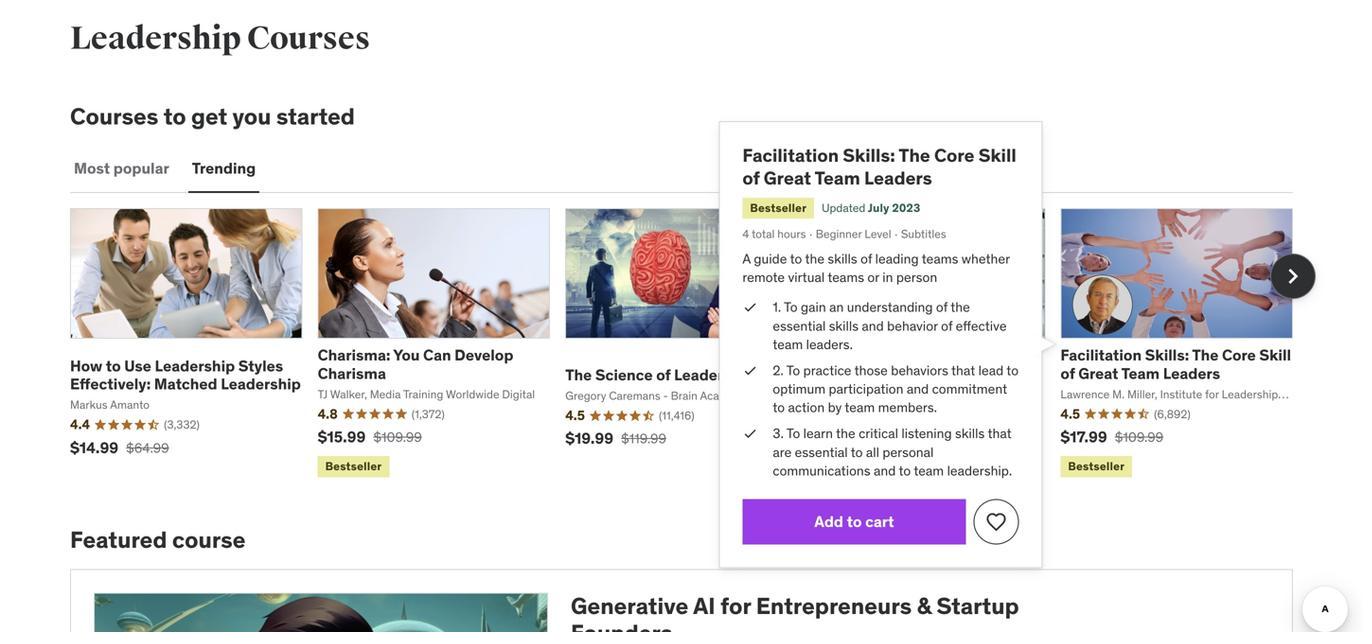 Task type: describe. For each thing, give the bounding box(es) containing it.
1. to gain an understanding of the essential skills and behavior of effective team leaders.
[[773, 299, 1007, 353]]

skills: for facilitation skills: the core skill of great team leaders lawrence m. miller, institute for leadership excellence
[[1146, 346, 1190, 365]]

to inside how to use leadership styles effectively: matched leadership
[[106, 356, 121, 376]]

of right science in the bottom of the page
[[657, 366, 671, 385]]

charisma:
[[318, 346, 391, 365]]

leading
[[876, 250, 919, 268]]

add to cart button
[[743, 500, 966, 545]]

featured
[[70, 526, 167, 555]]

total
[[752, 227, 775, 242]]

whether
[[962, 250, 1010, 268]]

the for of
[[805, 250, 825, 268]]

leadership.
[[948, 463, 1013, 480]]

critical
[[859, 425, 899, 443]]

to inside button
[[847, 512, 862, 532]]

optimum
[[773, 381, 826, 398]]

personal
[[883, 444, 934, 461]]

team inside 1. to gain an understanding of the essential skills and behavior of effective team leaders.
[[773, 336, 803, 353]]

next image
[[1279, 262, 1309, 292]]

a
[[743, 250, 751, 268]]

skills inside 1. to gain an understanding of the essential skills and behavior of effective team leaders.
[[829, 318, 859, 335]]

practice
[[804, 362, 852, 379]]

hours
[[778, 227, 806, 242]]

guide
[[754, 250, 788, 268]]

miller,
[[1128, 387, 1158, 402]]

for inside the generative ai for entrepreneurs & startup founders
[[721, 592, 751, 621]]

how
[[70, 356, 102, 376]]

you
[[393, 346, 420, 365]]

understanding
[[847, 299, 933, 316]]

updated july 2023
[[822, 201, 921, 215]]

courses to get you started
[[70, 102, 355, 131]]

to for 1.
[[784, 299, 798, 316]]

add
[[815, 512, 844, 532]]

0 horizontal spatial bestseller
[[750, 201, 807, 215]]

most popular button
[[70, 146, 173, 191]]

you
[[232, 102, 271, 131]]

the for listening
[[836, 425, 856, 443]]

listening
[[902, 425, 952, 443]]

great for facilitation skills: the core skill of great team leaders
[[764, 167, 812, 189]]

0 horizontal spatial the
[[566, 366, 592, 385]]

skill for facilitation skills: the core skill of great team leaders lawrence m. miller, institute for leadership excellence
[[1260, 346, 1292, 365]]

institute
[[1161, 387, 1203, 402]]

person
[[897, 269, 938, 286]]

1 vertical spatial courses
[[70, 102, 159, 131]]

behaviors
[[891, 362, 949, 379]]

course
[[172, 526, 246, 555]]

an
[[830, 299, 844, 316]]

july
[[868, 201, 890, 215]]

2. to practice those behaviors that lead to optimum participation and commitment to action by team members.
[[773, 362, 1019, 416]]

lead
[[979, 362, 1004, 379]]

participation
[[829, 381, 904, 398]]

leaders for facilitation skills: the core skill of great team leaders lawrence m. miller, institute for leadership excellence
[[1164, 364, 1221, 383]]

the for facilitation skills: the core skill of great team leaders lawrence m. miller, institute for leadership excellence
[[1193, 346, 1219, 365]]

updated
[[822, 201, 866, 215]]

featured course
[[70, 526, 246, 555]]

founders
[[571, 620, 673, 633]]

add to cart
[[815, 512, 895, 532]]

1 horizontal spatial teams
[[922, 250, 959, 268]]

or
[[868, 269, 880, 286]]

leadership right matched
[[221, 375, 301, 394]]

bestseller inside carousel element
[[1069, 459, 1125, 474]]

effectively:
[[70, 375, 151, 394]]

core for facilitation skills: the core skill of great team leaders lawrence m. miller, institute for leadership excellence
[[1223, 346, 1257, 365]]

use
[[124, 356, 151, 376]]

by
[[828, 399, 842, 416]]

skills: for facilitation skills: the core skill of great team leaders
[[843, 144, 896, 167]]

(6,892)
[[1155, 407, 1191, 422]]

leadership right use
[[155, 356, 235, 376]]

excellence
[[1061, 403, 1116, 418]]

science
[[596, 366, 653, 385]]

to inside a guide to the skills of leading teams whether remote virtual teams or in person
[[790, 250, 803, 268]]

leadership up the get
[[70, 19, 241, 58]]

develop
[[455, 346, 514, 365]]

ai
[[693, 592, 716, 621]]

of for 1. to gain an understanding of the essential skills and behavior of effective team leaders.
[[937, 299, 948, 316]]

those
[[855, 362, 888, 379]]

all
[[866, 444, 880, 461]]

6892 reviews element
[[1155, 407, 1191, 423]]

facilitation for facilitation skills: the core skill of great team leaders
[[743, 144, 839, 167]]

learn
[[804, 425, 833, 443]]

members.
[[879, 399, 938, 416]]

1 horizontal spatial courses
[[247, 19, 370, 58]]

the science of leadership link
[[566, 366, 755, 385]]

matched
[[154, 375, 217, 394]]

level
[[865, 227, 892, 242]]

trending
[[192, 159, 256, 178]]

startup
[[937, 592, 1020, 621]]

to for 3.
[[787, 425, 801, 443]]

4 total hours
[[743, 227, 806, 242]]

behavior
[[888, 318, 938, 335]]

most
[[74, 159, 110, 178]]

leadership inside facilitation skills: the core skill of great team leaders lawrence m. miller, institute for leadership excellence
[[1222, 387, 1279, 402]]

of for facilitation skills: the core skill of great team leaders
[[743, 167, 760, 189]]

1 vertical spatial teams
[[828, 269, 865, 286]]

to left all
[[851, 444, 863, 461]]

the science of leadership
[[566, 366, 755, 385]]

virtual
[[788, 269, 825, 286]]

the inside 1. to gain an understanding of the essential skills and behavior of effective team leaders.
[[951, 299, 971, 316]]

entrepreneurs
[[756, 592, 912, 621]]

lawrence
[[1061, 387, 1110, 402]]

&
[[917, 592, 932, 621]]

leaders.
[[807, 336, 853, 353]]

facilitation skills: the core skill of great team leaders lawrence m. miller, institute for leadership excellence
[[1061, 346, 1292, 418]]

4.5
[[1061, 406, 1081, 423]]

popular
[[113, 159, 169, 178]]



Task type: vqa. For each thing, say whether or not it's contained in the screenshot.
to inside How to Use Leadership Styles Effectively: Matched Leadership
yes



Task type: locate. For each thing, give the bounding box(es) containing it.
2 vertical spatial team
[[914, 463, 944, 480]]

essential up communications
[[795, 444, 848, 461]]

leaders inside facilitation skills: the core skill of great team leaders lawrence m. miller, institute for leadership excellence
[[1164, 364, 1221, 383]]

0 vertical spatial teams
[[922, 250, 959, 268]]

1 vertical spatial xsmall image
[[743, 362, 758, 380]]

1 vertical spatial team
[[1122, 364, 1160, 383]]

leadership left 2.
[[674, 366, 755, 385]]

0 vertical spatial the
[[805, 250, 825, 268]]

the inside facilitation skills: the core skill of great team leaders
[[899, 144, 931, 167]]

the left science in the bottom of the page
[[566, 366, 592, 385]]

bestseller down $17.99
[[1069, 459, 1125, 474]]

leaders up institute
[[1164, 364, 1221, 383]]

team inside 2. to practice those behaviors that lead to optimum participation and commitment to action by team members.
[[845, 399, 875, 416]]

of inside facilitation skills: the core skill of great team leaders
[[743, 167, 760, 189]]

to left cart
[[847, 512, 862, 532]]

leadership right institute
[[1222, 387, 1279, 402]]

0 horizontal spatial the
[[805, 250, 825, 268]]

are
[[773, 444, 792, 461]]

core inside facilitation skills: the core skill of great team leaders lawrence m. miller, institute for leadership excellence
[[1223, 346, 1257, 365]]

0 vertical spatial essential
[[773, 318, 826, 335]]

to down personal
[[899, 463, 911, 480]]

teams left or
[[828, 269, 865, 286]]

1 horizontal spatial great
[[1079, 364, 1119, 383]]

facilitation for facilitation skills: the core skill of great team leaders lawrence m. miller, institute for leadership excellence
[[1061, 346, 1142, 365]]

teams down the subtitles
[[922, 250, 959, 268]]

0 vertical spatial skills
[[828, 250, 858, 268]]

0 vertical spatial team
[[815, 167, 861, 189]]

team inside 3. to learn the critical listening skills that are essential to all personal communications and to team leadership.
[[914, 463, 944, 480]]

of inside facilitation skills: the core skill of great team leaders lawrence m. miller, institute for leadership excellence
[[1061, 364, 1076, 383]]

xsmall image
[[743, 299, 758, 317], [743, 362, 758, 380]]

the up institute
[[1193, 346, 1219, 365]]

0 vertical spatial skills:
[[843, 144, 896, 167]]

and inside 3. to learn the critical listening skills that are essential to all personal communications and to team leadership.
[[874, 463, 896, 480]]

skills: inside facilitation skills: the core skill of great team leaders
[[843, 144, 896, 167]]

essential inside 1. to gain an understanding of the essential skills and behavior of effective team leaders.
[[773, 318, 826, 335]]

1 horizontal spatial bestseller
[[1069, 459, 1125, 474]]

0 horizontal spatial team
[[773, 336, 803, 353]]

1 horizontal spatial facilitation
[[1061, 346, 1142, 365]]

skills: up institute
[[1146, 346, 1190, 365]]

generative ai for entrepreneurs & startup founders link
[[70, 570, 1294, 633]]

0 horizontal spatial facilitation skills: the core skill of great team leaders link
[[743, 144, 1017, 189]]

1 vertical spatial facilitation
[[1061, 346, 1142, 365]]

for right ai
[[721, 592, 751, 621]]

the up effective
[[951, 299, 971, 316]]

charisma: you can develop charisma link
[[318, 346, 514, 383]]

how to use leadership styles effectively: matched leadership link
[[70, 356, 301, 394]]

0 horizontal spatial teams
[[828, 269, 865, 286]]

leaders inside facilitation skills: the core skill of great team leaders
[[865, 167, 933, 189]]

to inside 1. to gain an understanding of the essential skills and behavior of effective team leaders.
[[784, 299, 798, 316]]

0 horizontal spatial great
[[764, 167, 812, 189]]

essential inside 3. to learn the critical listening skills that are essential to all personal communications and to team leadership.
[[795, 444, 848, 461]]

1 horizontal spatial team
[[1122, 364, 1160, 383]]

of up 4
[[743, 167, 760, 189]]

for inside facilitation skills: the core skill of great team leaders lawrence m. miller, institute for leadership excellence
[[1206, 387, 1220, 402]]

0 vertical spatial to
[[784, 299, 798, 316]]

0 vertical spatial core
[[935, 144, 975, 167]]

skills: up updated july 2023
[[843, 144, 896, 167]]

action
[[788, 399, 825, 416]]

2 vertical spatial and
[[874, 463, 896, 480]]

facilitation skills: the core skill of great team leaders link for beginner level
[[743, 144, 1017, 189]]

the right learn
[[836, 425, 856, 443]]

cart
[[866, 512, 895, 532]]

to inside 3. to learn the critical listening skills that are essential to all personal communications and to team leadership.
[[787, 425, 801, 443]]

0 vertical spatial bestseller
[[750, 201, 807, 215]]

leaders for facilitation skills: the core skill of great team leaders
[[865, 167, 933, 189]]

1 vertical spatial great
[[1079, 364, 1119, 383]]

0 horizontal spatial skill
[[979, 144, 1017, 167]]

can
[[423, 346, 451, 365]]

xsmall image for 1.
[[743, 299, 758, 317]]

get
[[191, 102, 227, 131]]

to inside 2. to practice those behaviors that lead to optimum participation and commitment to action by team members.
[[787, 362, 801, 379]]

team down personal
[[914, 463, 944, 480]]

generative ai for entrepreneurs & startup founders
[[571, 592, 1020, 633]]

and inside 1. to gain an understanding of the essential skills and behavior of effective team leaders.
[[862, 318, 884, 335]]

team inside facilitation skills: the core skill of great team leaders
[[815, 167, 861, 189]]

0 vertical spatial leaders
[[865, 167, 933, 189]]

facilitation inside facilitation skills: the core skill of great team leaders
[[743, 144, 839, 167]]

team up miller,
[[1122, 364, 1160, 383]]

2 horizontal spatial the
[[1193, 346, 1219, 365]]

1 horizontal spatial leaders
[[1164, 364, 1221, 383]]

0 vertical spatial courses
[[247, 19, 370, 58]]

the inside facilitation skills: the core skill of great team leaders lawrence m. miller, institute for leadership excellence
[[1193, 346, 1219, 365]]

for right institute
[[1206, 387, 1220, 402]]

leaders
[[865, 167, 933, 189], [1164, 364, 1221, 383]]

0 horizontal spatial leaders
[[865, 167, 933, 189]]

core for facilitation skills: the core skill of great team leaders
[[935, 144, 975, 167]]

2.
[[773, 362, 784, 379]]

teams
[[922, 250, 959, 268], [828, 269, 865, 286]]

team down participation
[[845, 399, 875, 416]]

0 horizontal spatial team
[[815, 167, 861, 189]]

generative
[[571, 592, 689, 621]]

0 vertical spatial and
[[862, 318, 884, 335]]

leadership
[[70, 19, 241, 58], [155, 356, 235, 376], [674, 366, 755, 385], [221, 375, 301, 394], [1222, 387, 1279, 402]]

0 vertical spatial great
[[764, 167, 812, 189]]

3.
[[773, 425, 784, 443]]

of for facilitation skills: the core skill of great team leaders lawrence m. miller, institute for leadership excellence
[[1061, 364, 1076, 383]]

beginner
[[816, 227, 862, 242]]

bestseller up the 4 total hours
[[750, 201, 807, 215]]

xsmall image
[[743, 425, 758, 444]]

skills down an
[[829, 318, 859, 335]]

1 vertical spatial skills:
[[1146, 346, 1190, 365]]

1 vertical spatial that
[[988, 425, 1012, 443]]

1 horizontal spatial core
[[1223, 346, 1257, 365]]

0 vertical spatial team
[[773, 336, 803, 353]]

1 horizontal spatial for
[[1206, 387, 1220, 402]]

a guide to the skills of leading teams whether remote virtual teams or in person
[[743, 250, 1010, 286]]

1 vertical spatial skills
[[829, 318, 859, 335]]

1 horizontal spatial team
[[845, 399, 875, 416]]

1 vertical spatial facilitation skills: the core skill of great team leaders link
[[1061, 346, 1292, 383]]

facilitation skills: the core skill of great team leaders link for (6,892)
[[1061, 346, 1292, 383]]

great for facilitation skills: the core skill of great team leaders lawrence m. miller, institute for leadership excellence
[[1079, 364, 1119, 383]]

courses up started
[[247, 19, 370, 58]]

0 vertical spatial facilitation
[[743, 144, 839, 167]]

1 vertical spatial and
[[907, 381, 929, 398]]

team up updated
[[815, 167, 861, 189]]

that up commitment
[[952, 362, 976, 379]]

to left use
[[106, 356, 121, 376]]

remote
[[743, 269, 785, 286]]

great up lawrence
[[1079, 364, 1119, 383]]

skills inside a guide to the skills of leading teams whether remote virtual teams or in person
[[828, 250, 858, 268]]

facilitation skills: the core skill of great team leaders
[[743, 144, 1017, 189]]

leadership courses
[[70, 19, 370, 58]]

2 vertical spatial to
[[787, 425, 801, 443]]

0 horizontal spatial facilitation
[[743, 144, 839, 167]]

1 horizontal spatial the
[[836, 425, 856, 443]]

to left the get
[[164, 102, 186, 131]]

skill for facilitation skills: the core skill of great team leaders
[[979, 144, 1017, 167]]

and down understanding
[[862, 318, 884, 335]]

commitment
[[933, 381, 1008, 398]]

to right 3.
[[787, 425, 801, 443]]

great
[[764, 167, 812, 189], [1079, 364, 1119, 383]]

team inside facilitation skills: the core skill of great team leaders lawrence m. miller, institute for leadership excellence
[[1122, 364, 1160, 383]]

team for facilitation skills: the core skill of great team leaders
[[815, 167, 861, 189]]

facilitation up lawrence
[[1061, 346, 1142, 365]]

great inside facilitation skills: the core skill of great team leaders
[[764, 167, 812, 189]]

skills
[[828, 250, 858, 268], [829, 318, 859, 335], [956, 425, 985, 443]]

essential
[[773, 318, 826, 335], [795, 444, 848, 461]]

$109.99
[[1115, 429, 1164, 446]]

0 vertical spatial facilitation skills: the core skill of great team leaders link
[[743, 144, 1017, 189]]

skills up leadership.
[[956, 425, 985, 443]]

1 vertical spatial to
[[787, 362, 801, 379]]

skills: inside facilitation skills: the core skill of great team leaders lawrence m. miller, institute for leadership excellence
[[1146, 346, 1190, 365]]

trending button
[[188, 146, 260, 191]]

and down all
[[874, 463, 896, 480]]

essential down gain
[[773, 318, 826, 335]]

2 vertical spatial the
[[836, 425, 856, 443]]

facilitation skills: the core skill of great team leaders link
[[743, 144, 1017, 189], [1061, 346, 1292, 383]]

1 vertical spatial for
[[721, 592, 751, 621]]

2 horizontal spatial the
[[951, 299, 971, 316]]

1 vertical spatial bestseller
[[1069, 459, 1125, 474]]

and
[[862, 318, 884, 335], [907, 381, 929, 398], [874, 463, 896, 480]]

the inside 3. to learn the critical listening skills that are essential to all personal communications and to team leadership.
[[836, 425, 856, 443]]

0 vertical spatial skill
[[979, 144, 1017, 167]]

0 horizontal spatial skills:
[[843, 144, 896, 167]]

facilitation skills: the core skill of great team leaders link up institute
[[1061, 346, 1292, 383]]

1 vertical spatial the
[[951, 299, 971, 316]]

$17.99
[[1061, 428, 1108, 447]]

1 horizontal spatial facilitation skills: the core skill of great team leaders link
[[1061, 346, 1292, 383]]

3. to learn the critical listening skills that are essential to all personal communications and to team leadership.
[[773, 425, 1013, 480]]

$17.99 $109.99
[[1061, 428, 1164, 447]]

facilitation
[[743, 144, 839, 167], [1061, 346, 1142, 365]]

to for 2.
[[787, 362, 801, 379]]

the
[[899, 144, 931, 167], [1193, 346, 1219, 365], [566, 366, 592, 385]]

skill
[[979, 144, 1017, 167], [1260, 346, 1292, 365]]

to up virtual on the right top of the page
[[790, 250, 803, 268]]

1 vertical spatial leaders
[[1164, 364, 1221, 383]]

team up 2.
[[773, 336, 803, 353]]

in
[[883, 269, 894, 286]]

skill inside facilitation skills: the core skill of great team leaders lawrence m. miller, institute for leadership excellence
[[1260, 346, 1292, 365]]

team
[[773, 336, 803, 353], [845, 399, 875, 416], [914, 463, 944, 480]]

of for a guide to the skills of leading teams whether remote virtual teams or in person
[[861, 250, 873, 268]]

2 xsmall image from the top
[[743, 362, 758, 380]]

most popular
[[74, 159, 169, 178]]

carousel element
[[70, 208, 1316, 482]]

1 xsmall image from the top
[[743, 299, 758, 317]]

0 horizontal spatial that
[[952, 362, 976, 379]]

beginner level
[[816, 227, 892, 242]]

great inside facilitation skills: the core skill of great team leaders lawrence m. miller, institute for leadership excellence
[[1079, 364, 1119, 383]]

skills:
[[843, 144, 896, 167], [1146, 346, 1190, 365]]

of up lawrence
[[1061, 364, 1076, 383]]

of right behavior
[[942, 318, 953, 335]]

1 vertical spatial team
[[845, 399, 875, 416]]

skills inside 3. to learn the critical listening skills that are essential to all personal communications and to team leadership.
[[956, 425, 985, 443]]

0 vertical spatial for
[[1206, 387, 1220, 402]]

of up behavior
[[937, 299, 948, 316]]

how to use leadership styles effectively: matched leadership
[[70, 356, 301, 394]]

skills down beginner
[[828, 250, 858, 268]]

2023
[[893, 201, 921, 215]]

facilitation up updated
[[743, 144, 839, 167]]

to right 1.
[[784, 299, 798, 316]]

that inside 3. to learn the critical listening skills that are essential to all personal communications and to team leadership.
[[988, 425, 1012, 443]]

1 horizontal spatial skill
[[1260, 346, 1292, 365]]

skill inside facilitation skills: the core skill of great team leaders
[[979, 144, 1017, 167]]

wishlist image
[[985, 511, 1008, 534]]

to up 3.
[[773, 399, 785, 416]]

the up the 2023
[[899, 144, 931, 167]]

team
[[815, 167, 861, 189], [1122, 364, 1160, 383]]

0 horizontal spatial core
[[935, 144, 975, 167]]

core inside facilitation skills: the core skill of great team leaders
[[935, 144, 975, 167]]

subtitles
[[901, 227, 947, 242]]

to right 2.
[[787, 362, 801, 379]]

0 vertical spatial that
[[952, 362, 976, 379]]

the inside a guide to the skills of leading teams whether remote virtual teams or in person
[[805, 250, 825, 268]]

the up virtual on the right top of the page
[[805, 250, 825, 268]]

great up hours
[[764, 167, 812, 189]]

0 vertical spatial xsmall image
[[743, 299, 758, 317]]

courses up most popular
[[70, 102, 159, 131]]

for
[[1206, 387, 1220, 402], [721, 592, 751, 621]]

team for facilitation skills: the core skill of great team leaders lawrence m. miller, institute for leadership excellence
[[1122, 364, 1160, 383]]

effective
[[956, 318, 1007, 335]]

and down behaviors
[[907, 381, 929, 398]]

charisma
[[318, 364, 386, 383]]

communications
[[773, 463, 871, 480]]

the for facilitation skills: the core skill of great team leaders
[[899, 144, 931, 167]]

xsmall image for 2.
[[743, 362, 758, 380]]

and inside 2. to practice those behaviors that lead to optimum participation and commitment to action by team members.
[[907, 381, 929, 398]]

1 vertical spatial core
[[1223, 346, 1257, 365]]

that inside 2. to practice those behaviors that lead to optimum participation and commitment to action by team members.
[[952, 362, 976, 379]]

1 horizontal spatial skills:
[[1146, 346, 1190, 365]]

gain
[[801, 299, 827, 316]]

2 vertical spatial skills
[[956, 425, 985, 443]]

of up or
[[861, 250, 873, 268]]

that up leadership.
[[988, 425, 1012, 443]]

1.
[[773, 299, 782, 316]]

1 vertical spatial skill
[[1260, 346, 1292, 365]]

courses
[[247, 19, 370, 58], [70, 102, 159, 131]]

1 horizontal spatial the
[[899, 144, 931, 167]]

facilitation skills: the core skill of great team leaders link up july
[[743, 144, 1017, 189]]

leaders up the 2023
[[865, 167, 933, 189]]

4
[[743, 227, 750, 242]]

0 horizontal spatial courses
[[70, 102, 159, 131]]

started
[[276, 102, 355, 131]]

of
[[743, 167, 760, 189], [861, 250, 873, 268], [937, 299, 948, 316], [942, 318, 953, 335], [1061, 364, 1076, 383], [657, 366, 671, 385]]

m.
[[1113, 387, 1125, 402]]

the
[[805, 250, 825, 268], [951, 299, 971, 316], [836, 425, 856, 443]]

0 horizontal spatial for
[[721, 592, 751, 621]]

2 horizontal spatial team
[[914, 463, 944, 480]]

of inside a guide to the skills of leading teams whether remote virtual teams or in person
[[861, 250, 873, 268]]

xsmall image left 1.
[[743, 299, 758, 317]]

charisma: you can develop charisma
[[318, 346, 514, 383]]

1 horizontal spatial that
[[988, 425, 1012, 443]]

xsmall image left 2.
[[743, 362, 758, 380]]

facilitation inside facilitation skills: the core skill of great team leaders lawrence m. miller, institute for leadership excellence
[[1061, 346, 1142, 365]]

1 vertical spatial essential
[[795, 444, 848, 461]]

to right lead
[[1007, 362, 1019, 379]]

styles
[[238, 356, 283, 376]]



